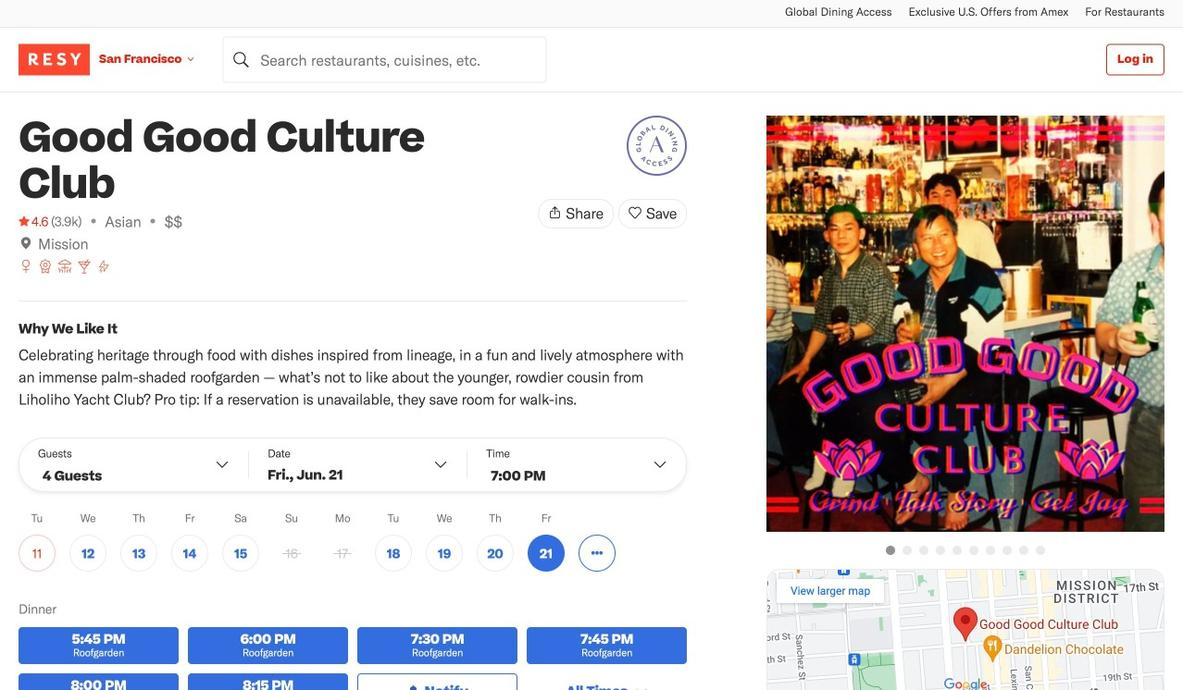 Task type: vqa. For each thing, say whether or not it's contained in the screenshot.
The 4.6 Out Of 5 Stars icon
yes



Task type: describe. For each thing, give the bounding box(es) containing it.
4.6 out of 5 stars image
[[19, 212, 48, 231]]



Task type: locate. For each thing, give the bounding box(es) containing it.
None field
[[223, 37, 547, 83]]

Search restaurants, cuisines, etc. text field
[[223, 37, 547, 83]]



